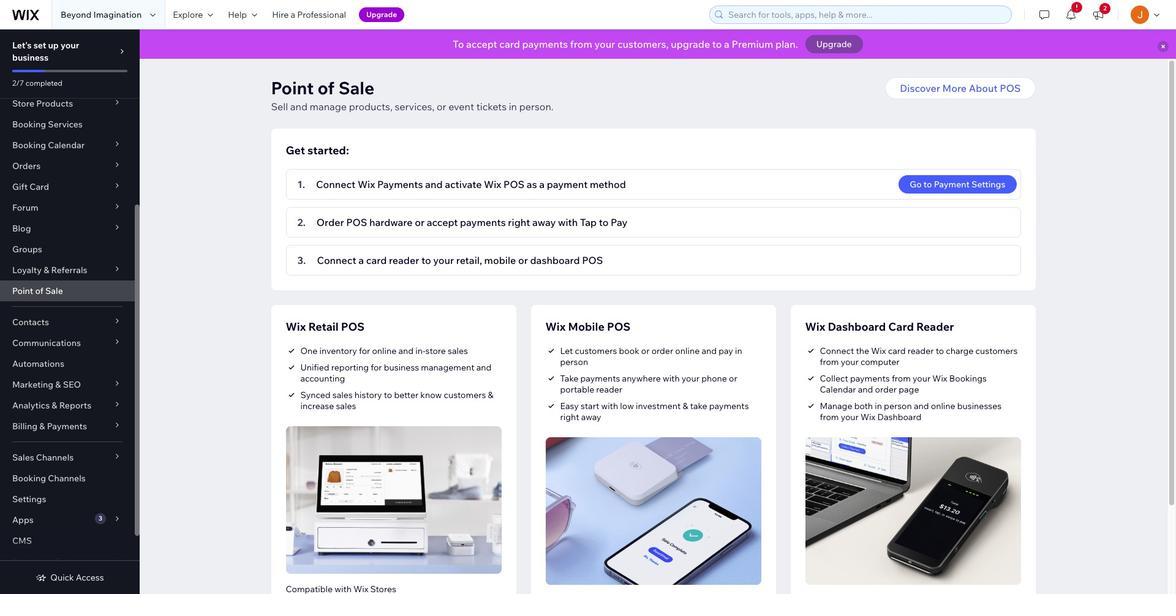 Task type: vqa. For each thing, say whether or not it's contained in the screenshot.
SALE inside Sidebar element
yes



Task type: locate. For each thing, give the bounding box(es) containing it.
reader up the low
[[596, 384, 622, 395]]

settings right payment
[[972, 179, 1005, 190]]

and right sell
[[290, 100, 307, 113]]

card inside connect the wix card reader to charge customers from your computer collect payments from your wix bookings calendar and order page manage both in person and online businesses from your wix dashboard
[[888, 345, 906, 357]]

your down the collect
[[841, 412, 859, 423]]

booking down sales
[[12, 473, 46, 484]]

online left pay
[[675, 345, 700, 357]]

go
[[910, 179, 922, 190]]

wix right manage
[[861, 412, 875, 423]]

online left in-
[[372, 345, 397, 357]]

card
[[30, 181, 49, 192], [888, 320, 914, 334]]

0 horizontal spatial card
[[366, 254, 387, 266]]

point down the loyalty
[[12, 285, 33, 296]]

2 vertical spatial card
[[888, 345, 906, 357]]

billing
[[12, 421, 37, 432]]

card left reader
[[888, 320, 914, 334]]

let's
[[12, 40, 32, 51]]

or right the mobile
[[518, 254, 528, 266]]

dashboard inside connect the wix card reader to charge customers from your computer collect payments from your wix bookings calendar and order page manage both in person and online businesses from your wix dashboard
[[877, 412, 921, 423]]

sale inside sidebar element
[[45, 285, 63, 296]]

to right go
[[924, 179, 932, 190]]

1 vertical spatial settings
[[12, 494, 46, 505]]

0 horizontal spatial right
[[508, 216, 530, 228]]

sales
[[448, 345, 468, 357], [332, 390, 353, 401], [336, 401, 356, 412]]

upgrade
[[671, 38, 710, 50]]

connect left the
[[820, 345, 854, 357]]

1 vertical spatial booking
[[12, 140, 46, 151]]

order right the book
[[652, 345, 673, 357]]

1 vertical spatial 2
[[297, 216, 303, 228]]

or inside point of sale sell and manage products, services, or event tickets in person.
[[437, 100, 446, 113]]

with right anywhere
[[663, 373, 680, 384]]

let customers book or order online and pay in person take payments anywhere with your phone or portable reader easy start with low investment & take payments right away
[[560, 345, 749, 423]]

go to payment settings
[[910, 179, 1005, 190]]

online inside connect the wix card reader to charge customers from your computer collect payments from your wix bookings calendar and order page manage both in person and online businesses from your wix dashboard
[[931, 401, 955, 412]]

& inside popup button
[[44, 265, 49, 276]]

sales up management
[[448, 345, 468, 357]]

business
[[12, 52, 49, 63], [384, 362, 419, 373]]

0 vertical spatial dashboard
[[828, 320, 886, 334]]

2 horizontal spatial online
[[931, 401, 955, 412]]

gift card button
[[0, 176, 135, 197]]

take
[[560, 373, 579, 384]]

1 horizontal spatial settings
[[972, 179, 1005, 190]]

0 horizontal spatial order
[[652, 345, 673, 357]]

1 horizontal spatial point
[[271, 77, 314, 99]]

point
[[271, 77, 314, 99], [12, 285, 33, 296]]

order pos hardware or accept payments right away with tap to pay
[[317, 216, 627, 228]]

help button
[[221, 0, 265, 29]]

0 vertical spatial payments
[[377, 178, 423, 191]]

loyalty
[[12, 265, 42, 276]]

person inside connect the wix card reader to charge customers from your computer collect payments from your wix bookings calendar and order page manage both in person and online businesses from your wix dashboard
[[884, 401, 912, 412]]

1 horizontal spatial right
[[560, 412, 579, 423]]

more
[[942, 82, 967, 94]]

wix left bookings at the right
[[932, 373, 947, 384]]

low
[[620, 401, 634, 412]]

to
[[453, 38, 464, 50]]

communications
[[12, 338, 81, 349]]

your inside let customers book or order online and pay in person take payments anywhere with your phone or portable reader easy start with low investment & take payments right away
[[682, 373, 700, 384]]

let's set up your business
[[12, 40, 79, 63]]

payments for wix
[[377, 178, 423, 191]]

reader down hardware
[[389, 254, 419, 266]]

or right the book
[[641, 345, 650, 357]]

channels down the sales channels 'dropdown button'
[[48, 473, 86, 484]]

phone
[[701, 373, 727, 384]]

and inside let customers book or order online and pay in person take payments anywhere with your phone or portable reader easy start with low investment & take payments right away
[[702, 345, 717, 357]]

1 horizontal spatial customers
[[575, 345, 617, 357]]

1 vertical spatial channels
[[48, 473, 86, 484]]

pos left as
[[504, 178, 524, 191]]

. for 3
[[303, 254, 306, 266]]

customers down wix mobile pos
[[575, 345, 617, 357]]

loyalty & referrals button
[[0, 260, 135, 281]]

sale inside point of sale sell and manage products, services, or event tickets in person.
[[339, 77, 374, 99]]

sale up the products,
[[339, 77, 374, 99]]

1 horizontal spatial away
[[581, 412, 601, 423]]

&
[[44, 265, 49, 276], [55, 379, 61, 390], [488, 390, 493, 401], [52, 400, 57, 411], [683, 401, 688, 412], [39, 421, 45, 432]]

wix retail pos
[[286, 320, 365, 334]]

store products button
[[0, 93, 135, 114]]

forum button
[[0, 197, 135, 218]]

0 vertical spatial booking
[[12, 119, 46, 130]]

in inside let customers book or order online and pay in person take payments anywhere with your phone or portable reader easy start with low investment & take payments right away
[[735, 345, 742, 357]]

0 vertical spatial of
[[318, 77, 335, 99]]

0 vertical spatial settings
[[972, 179, 1005, 190]]

hardware
[[369, 216, 413, 228]]

0 vertical spatial person
[[560, 357, 588, 368]]

to right upgrade
[[712, 38, 722, 50]]

point inside point of sale sell and manage products, services, or event tickets in person.
[[271, 77, 314, 99]]

retail,
[[456, 254, 482, 266]]

& right the loyalty
[[44, 265, 49, 276]]

2 for 2 .
[[297, 216, 303, 228]]

upgrade button down search for tools, apps, help & more... field
[[805, 35, 863, 53]]

customers right charge
[[976, 345, 1018, 357]]

3
[[297, 254, 303, 266], [99, 515, 102, 523]]

1 horizontal spatial order
[[875, 384, 897, 395]]

calendar up manage
[[820, 384, 856, 395]]

in
[[509, 100, 517, 113], [735, 345, 742, 357], [875, 401, 882, 412]]

business inside let's set up your business
[[12, 52, 49, 63]]

products
[[36, 98, 73, 109]]

. down get at the top of the page
[[302, 178, 305, 191]]

for up reporting
[[359, 345, 370, 357]]

calendar down services at the top left of page
[[48, 140, 85, 151]]

one
[[300, 345, 318, 357]]

from inside alert
[[570, 38, 592, 50]]

1 horizontal spatial card
[[888, 320, 914, 334]]

right down as
[[508, 216, 530, 228]]

in right both
[[875, 401, 882, 412]]

card inside dropdown button
[[30, 181, 49, 192]]

Search for tools, apps, help & more... field
[[725, 6, 1008, 23]]

& left take
[[683, 401, 688, 412]]

collect
[[820, 373, 848, 384]]

0 vertical spatial with
[[558, 216, 578, 228]]

booking calendar button
[[0, 135, 135, 156]]

0 horizontal spatial payments
[[47, 421, 87, 432]]

& for seo
[[55, 379, 61, 390]]

1 horizontal spatial card
[[499, 38, 520, 50]]

of inside point of sale sell and manage products, services, or event tickets in person.
[[318, 77, 335, 99]]

1 horizontal spatial accept
[[466, 38, 497, 50]]

0 vertical spatial calendar
[[48, 140, 85, 151]]

2/7 completed
[[12, 78, 62, 88]]

0 vertical spatial order
[[652, 345, 673, 357]]

0 horizontal spatial of
[[35, 285, 43, 296]]

billing & payments
[[12, 421, 87, 432]]

& inside "popup button"
[[39, 421, 45, 432]]

1 vertical spatial upgrade button
[[805, 35, 863, 53]]

to left pay
[[599, 216, 609, 228]]

& left the seo at the left bottom
[[55, 379, 61, 390]]

1 vertical spatial sale
[[45, 285, 63, 296]]

2 booking from the top
[[12, 140, 46, 151]]

0 horizontal spatial away
[[532, 216, 556, 228]]

or
[[437, 100, 446, 113], [415, 216, 425, 228], [518, 254, 528, 266], [641, 345, 650, 357], [729, 373, 737, 384]]

1 vertical spatial business
[[384, 362, 419, 373]]

wix up hardware
[[358, 178, 375, 191]]

0 vertical spatial connect
[[316, 178, 355, 191]]

or left event
[[437, 100, 446, 113]]

1 horizontal spatial calendar
[[820, 384, 856, 395]]

page
[[899, 384, 919, 395]]

0 horizontal spatial 2
[[297, 216, 303, 228]]

in right tickets
[[509, 100, 517, 113]]

3 booking from the top
[[12, 473, 46, 484]]

2
[[1103, 4, 1107, 12], [297, 216, 303, 228]]

1 horizontal spatial upgrade button
[[805, 35, 863, 53]]

card down wix dashboard card reader
[[888, 345, 906, 357]]

payment
[[547, 178, 588, 191]]

1 vertical spatial in
[[735, 345, 742, 357]]

easy
[[560, 401, 579, 412]]

manage
[[310, 100, 347, 113]]

booking down store
[[12, 119, 46, 130]]

a inside alert
[[724, 38, 730, 50]]

point for point of sale
[[12, 285, 33, 296]]

1 horizontal spatial of
[[318, 77, 335, 99]]

to inside "button"
[[924, 179, 932, 190]]

1 horizontal spatial payments
[[377, 178, 423, 191]]

dashboard down page
[[877, 412, 921, 423]]

0 horizontal spatial customers
[[444, 390, 486, 401]]

accept
[[466, 38, 497, 50], [427, 216, 458, 228]]

with left tap
[[558, 216, 578, 228]]

customers inside one inventory for online and in-store sales unified reporting for business management and accounting synced sales history to better know customers & increase sales
[[444, 390, 486, 401]]

of inside sidebar element
[[35, 285, 43, 296]]

customers inside let customers book or order online and pay in person take payments anywhere with your phone or portable reader easy start with low investment & take payments right away
[[575, 345, 617, 357]]

1 vertical spatial point
[[12, 285, 33, 296]]

0 horizontal spatial for
[[359, 345, 370, 357]]

1 vertical spatial order
[[875, 384, 897, 395]]

mobile
[[568, 320, 605, 334]]

0 vertical spatial channels
[[36, 452, 74, 463]]

premium
[[732, 38, 773, 50]]

to left better
[[384, 390, 392, 401]]

sale down loyalty & referrals
[[45, 285, 63, 296]]

channels inside booking channels link
[[48, 473, 86, 484]]

channels up booking channels
[[36, 452, 74, 463]]

business down in-
[[384, 362, 419, 373]]

plan.
[[776, 38, 798, 50]]

booking channels
[[12, 473, 86, 484]]

wix up the collect
[[805, 320, 825, 334]]

let
[[560, 345, 573, 357]]

1 vertical spatial right
[[560, 412, 579, 423]]

pos inside button
[[1000, 82, 1021, 94]]

0 horizontal spatial calendar
[[48, 140, 85, 151]]

pos right about
[[1000, 82, 1021, 94]]

to left charge
[[936, 345, 944, 357]]

with
[[558, 216, 578, 228], [663, 373, 680, 384], [601, 401, 618, 412]]

order
[[652, 345, 673, 357], [875, 384, 897, 395]]

order left page
[[875, 384, 897, 395]]

sell
[[271, 100, 288, 113]]

booking inside dropdown button
[[12, 140, 46, 151]]

2 horizontal spatial customers
[[976, 345, 1018, 357]]

point up sell
[[271, 77, 314, 99]]

right left start
[[560, 412, 579, 423]]

online
[[372, 345, 397, 357], [675, 345, 700, 357], [931, 401, 955, 412]]

away up dashboard
[[532, 216, 556, 228]]

customers inside connect the wix card reader to charge customers from your computer collect payments from your wix bookings calendar and order page manage both in person and online businesses from your wix dashboard
[[976, 345, 1018, 357]]

1 horizontal spatial in
[[735, 345, 742, 357]]

pos up the book
[[607, 320, 631, 334]]

business down let's
[[12, 52, 49, 63]]

reporting
[[331, 362, 369, 373]]

for right reporting
[[371, 362, 382, 373]]

1 vertical spatial dashboard
[[877, 412, 921, 423]]

1 vertical spatial payments
[[47, 421, 87, 432]]

0 vertical spatial 3
[[297, 254, 303, 266]]

0 horizontal spatial sale
[[45, 285, 63, 296]]

2 horizontal spatial in
[[875, 401, 882, 412]]

history
[[355, 390, 382, 401]]

accept up connect a card reader to your retail, mobile or dashboard pos
[[427, 216, 458, 228]]

sidebar element
[[0, 0, 140, 594]]

increase
[[300, 401, 334, 412]]

connect right the 3 .
[[317, 254, 356, 266]]

card right to
[[499, 38, 520, 50]]

reader
[[389, 254, 419, 266], [908, 345, 934, 357], [596, 384, 622, 395]]

booking up orders
[[12, 140, 46, 151]]

1 vertical spatial with
[[663, 373, 680, 384]]

and up both
[[858, 384, 873, 395]]

of
[[318, 77, 335, 99], [35, 285, 43, 296]]

payments up hardware
[[377, 178, 423, 191]]

0 vertical spatial card
[[499, 38, 520, 50]]

person down page
[[884, 401, 912, 412]]

2 vertical spatial in
[[875, 401, 882, 412]]

card down hardware
[[366, 254, 387, 266]]

a
[[291, 9, 295, 20], [724, 38, 730, 50], [539, 178, 545, 191], [359, 254, 364, 266]]

of down loyalty & referrals
[[35, 285, 43, 296]]

wix up one
[[286, 320, 306, 334]]

wix
[[358, 178, 375, 191], [484, 178, 501, 191], [286, 320, 306, 334], [545, 320, 566, 334], [805, 320, 825, 334], [871, 345, 886, 357], [932, 373, 947, 384], [861, 412, 875, 423]]

online inside let customers book or order online and pay in person take payments anywhere with your phone or portable reader easy start with low investment & take payments right away
[[675, 345, 700, 357]]

upgrade button right professional
[[359, 7, 404, 22]]

1 horizontal spatial reader
[[596, 384, 622, 395]]

and left in-
[[398, 345, 414, 357]]

& right know
[[488, 390, 493, 401]]

computer
[[861, 357, 900, 368]]

1 vertical spatial connect
[[317, 254, 356, 266]]

1 vertical spatial reader
[[908, 345, 934, 357]]

analytics & reports
[[12, 400, 91, 411]]

and left pay
[[702, 345, 717, 357]]

& inside one inventory for online and in-store sales unified reporting for business management and accounting synced sales history to better know customers & increase sales
[[488, 390, 493, 401]]

quick access
[[50, 572, 104, 583]]

reader down reader
[[908, 345, 934, 357]]

2 horizontal spatial reader
[[908, 345, 934, 357]]

2 vertical spatial .
[[303, 254, 306, 266]]

& right billing
[[39, 421, 45, 432]]

. for 2
[[303, 216, 306, 228]]

0 vertical spatial away
[[532, 216, 556, 228]]

connect inside connect the wix card reader to charge customers from your computer collect payments from your wix bookings calendar and order page manage both in person and online businesses from your wix dashboard
[[820, 345, 854, 357]]

0 horizontal spatial upgrade button
[[359, 7, 404, 22]]

0 horizontal spatial upgrade
[[366, 10, 397, 19]]

0 vertical spatial card
[[30, 181, 49, 192]]

0 vertical spatial point
[[271, 77, 314, 99]]

channels for booking channels
[[48, 473, 86, 484]]

1 vertical spatial of
[[35, 285, 43, 296]]

2 inside 2 button
[[1103, 4, 1107, 12]]

your
[[594, 38, 615, 50], [61, 40, 79, 51], [433, 254, 454, 266], [841, 357, 859, 368], [682, 373, 700, 384], [913, 373, 931, 384], [841, 412, 859, 423]]

card inside alert
[[499, 38, 520, 50]]

method
[[590, 178, 626, 191]]

channels inside the sales channels 'dropdown button'
[[36, 452, 74, 463]]

in inside point of sale sell and manage products, services, or event tickets in person.
[[509, 100, 517, 113]]

& inside let customers book or order online and pay in person take payments anywhere with your phone or portable reader easy start with low investment & take payments right away
[[683, 401, 688, 412]]

of up the manage
[[318, 77, 335, 99]]

connect
[[316, 178, 355, 191], [317, 254, 356, 266], [820, 345, 854, 357]]

blog
[[12, 223, 31, 234]]

customers down management
[[444, 390, 486, 401]]

1 vertical spatial 3
[[99, 515, 102, 523]]

point of sale sell and manage products, services, or event tickets in person.
[[271, 77, 554, 113]]

1 booking from the top
[[12, 119, 46, 130]]

2 vertical spatial booking
[[12, 473, 46, 484]]

connect for connect a card reader to your retail, mobile or dashboard pos
[[317, 254, 356, 266]]

1 vertical spatial .
[[303, 216, 306, 228]]

in right pay
[[735, 345, 742, 357]]

2 vertical spatial connect
[[820, 345, 854, 357]]

order
[[317, 216, 344, 228]]

point inside sidebar element
[[12, 285, 33, 296]]

marketing & seo button
[[0, 374, 135, 395]]

wix right activate
[[484, 178, 501, 191]]

connect right 1 .
[[316, 178, 355, 191]]

0 horizontal spatial business
[[12, 52, 49, 63]]

right
[[508, 216, 530, 228], [560, 412, 579, 423]]

0 horizontal spatial online
[[372, 345, 397, 357]]

0 vertical spatial accept
[[466, 38, 497, 50]]

1 horizontal spatial person
[[884, 401, 912, 412]]

products,
[[349, 100, 393, 113]]

1 horizontal spatial 2
[[1103, 4, 1107, 12]]

your left bookings at the right
[[913, 373, 931, 384]]

1 horizontal spatial online
[[675, 345, 700, 357]]

1 horizontal spatial business
[[384, 362, 419, 373]]

0 horizontal spatial settings
[[12, 494, 46, 505]]

1 vertical spatial upgrade
[[816, 39, 852, 50]]

0 horizontal spatial point
[[12, 285, 33, 296]]

developer tools button
[[0, 551, 135, 572]]

payments inside "popup button"
[[47, 421, 87, 432]]

& for reports
[[52, 400, 57, 411]]

with left the low
[[601, 401, 618, 412]]

0 horizontal spatial accept
[[427, 216, 458, 228]]

& for payments
[[39, 421, 45, 432]]

3 for 3
[[99, 515, 102, 523]]

1 vertical spatial card
[[888, 320, 914, 334]]

. down 2 .
[[303, 254, 306, 266]]

booking for booking services
[[12, 119, 46, 130]]

developer
[[12, 556, 54, 567]]

3 inside sidebar element
[[99, 515, 102, 523]]

upgrade
[[366, 10, 397, 19], [816, 39, 852, 50]]

wix right the
[[871, 345, 886, 357]]

online left businesses on the right of the page
[[931, 401, 955, 412]]

1 vertical spatial card
[[366, 254, 387, 266]]

your left customers, in the top right of the page
[[594, 38, 615, 50]]

1 vertical spatial for
[[371, 362, 382, 373]]

1 horizontal spatial 3
[[297, 254, 303, 266]]

to left 'retail,'
[[421, 254, 431, 266]]

pos up inventory
[[341, 320, 365, 334]]

1 vertical spatial calendar
[[820, 384, 856, 395]]

0 vertical spatial reader
[[389, 254, 419, 266]]

hire a professional link
[[265, 0, 353, 29]]

reader inside connect the wix card reader to charge customers from your computer collect payments from your wix bookings calendar and order page manage both in person and online businesses from your wix dashboard
[[908, 345, 934, 357]]

1 horizontal spatial sale
[[339, 77, 374, 99]]

2 vertical spatial reader
[[596, 384, 622, 395]]

. left order
[[303, 216, 306, 228]]

away right easy
[[581, 412, 601, 423]]

0 horizontal spatial 3
[[99, 515, 102, 523]]

order inside let customers book or order online and pay in person take payments anywhere with your phone or portable reader easy start with low investment & take payments right away
[[652, 345, 673, 357]]

reader inside let customers book or order online and pay in person take payments anywhere with your phone or portable reader easy start with low investment & take payments right away
[[596, 384, 622, 395]]

settings up the "apps"
[[12, 494, 46, 505]]

mobile
[[484, 254, 516, 266]]



Task type: describe. For each thing, give the bounding box(es) containing it.
a right as
[[539, 178, 545, 191]]

to accept card payments from your customers, upgrade to a premium plan. alert
[[140, 29, 1176, 59]]

inventory
[[319, 345, 357, 357]]

booking services
[[12, 119, 83, 130]]

get
[[286, 143, 305, 157]]

businesses
[[957, 401, 1002, 412]]

quick access button
[[36, 572, 104, 583]]

and left activate
[[425, 178, 443, 191]]

or right 'phone'
[[729, 373, 737, 384]]

about
[[969, 82, 998, 94]]

communications button
[[0, 333, 135, 353]]

1 vertical spatial accept
[[427, 216, 458, 228]]

sales channels
[[12, 452, 74, 463]]

automations link
[[0, 353, 135, 374]]

access
[[76, 572, 104, 583]]

upgrade inside alert
[[816, 39, 852, 50]]

forum
[[12, 202, 38, 213]]

settings link
[[0, 489, 135, 510]]

marketing
[[12, 379, 53, 390]]

and inside point of sale sell and manage products, services, or event tickets in person.
[[290, 100, 307, 113]]

to inside alert
[[712, 38, 722, 50]]

go to payment settings button
[[899, 175, 1017, 194]]

start
[[581, 401, 599, 412]]

orders button
[[0, 156, 135, 176]]

connect a card reader to your retail, mobile or dashboard pos
[[317, 254, 603, 266]]

0 horizontal spatial with
[[558, 216, 578, 228]]

business inside one inventory for online and in-store sales unified reporting for business management and accounting synced sales history to better know customers & increase sales
[[384, 362, 419, 373]]

2/7
[[12, 78, 24, 88]]

person inside let customers book or order online and pay in person take payments anywhere with your phone or portable reader easy start with low investment & take payments right away
[[560, 357, 588, 368]]

0 vertical spatial for
[[359, 345, 370, 357]]

cms
[[12, 535, 32, 546]]

order inside connect the wix card reader to charge customers from your computer collect payments from your wix bookings calendar and order page manage both in person and online businesses from your wix dashboard
[[875, 384, 897, 395]]

imagination
[[93, 9, 142, 20]]

payments inside alert
[[522, 38, 568, 50]]

3 .
[[297, 254, 306, 266]]

sales left history
[[332, 390, 353, 401]]

gift card
[[12, 181, 49, 192]]

bookings
[[949, 373, 987, 384]]

your inside let's set up your business
[[61, 40, 79, 51]]

orders
[[12, 160, 41, 172]]

analytics
[[12, 400, 50, 411]]

contacts button
[[0, 312, 135, 333]]

of for point of sale sell and manage products, services, or event tickets in person.
[[318, 77, 335, 99]]

gift
[[12, 181, 28, 192]]

wix up let
[[545, 320, 566, 334]]

. for 1
[[302, 178, 305, 191]]

portable
[[560, 384, 594, 395]]

your left 'retail,'
[[433, 254, 454, 266]]

a right the 3 .
[[359, 254, 364, 266]]

and right management
[[476, 362, 491, 373]]

the
[[856, 345, 869, 357]]

charge
[[946, 345, 974, 357]]

wix mobile pos
[[545, 320, 631, 334]]

tools
[[56, 556, 77, 567]]

sales right increase
[[336, 401, 356, 412]]

blog button
[[0, 218, 135, 239]]

1
[[297, 178, 302, 191]]

anywhere
[[622, 373, 661, 384]]

marketing & seo
[[12, 379, 81, 390]]

point of sale link
[[0, 281, 135, 301]]

sales channels button
[[0, 447, 135, 468]]

beyond imagination
[[61, 9, 142, 20]]

in inside connect the wix card reader to charge customers from your computer collect payments from your wix bookings calendar and order page manage both in person and online businesses from your wix dashboard
[[875, 401, 882, 412]]

developer tools
[[12, 556, 77, 567]]

or right hardware
[[415, 216, 425, 228]]

point for point of sale sell and manage products, services, or event tickets in person.
[[271, 77, 314, 99]]

pos right dashboard
[[582, 254, 603, 266]]

settings inside sidebar element
[[12, 494, 46, 505]]

away inside let customers book or order online and pay in person take payments anywhere with your phone or portable reader easy start with low investment & take payments right away
[[581, 412, 601, 423]]

booking services link
[[0, 114, 135, 135]]

wix dashboard card reader
[[805, 320, 954, 334]]

one inventory for online and in-store sales unified reporting for business management and accounting synced sales history to better know customers & increase sales
[[300, 345, 493, 412]]

of for point of sale
[[35, 285, 43, 296]]

discover more about pos
[[900, 82, 1021, 94]]

person.
[[519, 100, 554, 113]]

sale for point of sale
[[45, 285, 63, 296]]

right inside let customers book or order online and pay in person take payments anywhere with your phone or portable reader easy start with low investment & take payments right away
[[560, 412, 579, 423]]

0 vertical spatial upgrade button
[[359, 7, 404, 22]]

connect the wix card reader to charge customers from your computer collect payments from your wix bookings calendar and order page manage both in person and online businesses from your wix dashboard
[[820, 345, 1018, 423]]

customers,
[[617, 38, 669, 50]]

point of sale
[[12, 285, 63, 296]]

settings inside "button"
[[972, 179, 1005, 190]]

upgrade button inside alert
[[805, 35, 863, 53]]

seo
[[63, 379, 81, 390]]

discover
[[900, 82, 940, 94]]

dashboard
[[530, 254, 580, 266]]

loyalty & referrals
[[12, 265, 87, 276]]

your inside alert
[[594, 38, 615, 50]]

pay
[[719, 345, 733, 357]]

quick
[[50, 572, 74, 583]]

services
[[48, 119, 83, 130]]

to accept card payments from your customers, upgrade to a premium plan.
[[453, 38, 798, 50]]

hire a professional
[[272, 9, 346, 20]]

3 for 3 .
[[297, 254, 303, 266]]

discover more about pos button
[[885, 77, 1036, 99]]

store products
[[12, 98, 73, 109]]

2 horizontal spatial with
[[663, 373, 680, 384]]

calendar inside booking calendar dropdown button
[[48, 140, 85, 151]]

your up the collect
[[841, 357, 859, 368]]

book
[[619, 345, 639, 357]]

booking calendar
[[12, 140, 85, 151]]

payments for &
[[47, 421, 87, 432]]

pos right order
[[346, 216, 367, 228]]

to inside one inventory for online and in-store sales unified reporting for business management and accounting synced sales history to better know customers & increase sales
[[384, 390, 392, 401]]

analytics & reports button
[[0, 395, 135, 416]]

referrals
[[51, 265, 87, 276]]

booking for booking channels
[[12, 473, 46, 484]]

online inside one inventory for online and in-store sales unified reporting for business management and accounting synced sales history to better know customers & increase sales
[[372, 345, 397, 357]]

accept inside alert
[[466, 38, 497, 50]]

channels for sales channels
[[36, 452, 74, 463]]

retail
[[308, 320, 339, 334]]

calendar inside connect the wix card reader to charge customers from your computer collect payments from your wix bookings calendar and order page manage both in person and online businesses from your wix dashboard
[[820, 384, 856, 395]]

sale for point of sale sell and manage products, services, or event tickets in person.
[[339, 77, 374, 99]]

& for referrals
[[44, 265, 49, 276]]

get started:
[[286, 143, 349, 157]]

0 horizontal spatial reader
[[389, 254, 419, 266]]

2 .
[[297, 216, 306, 228]]

cms link
[[0, 530, 135, 551]]

up
[[48, 40, 59, 51]]

to inside connect the wix card reader to charge customers from your computer collect payments from your wix bookings calendar and order page manage both in person and online businesses from your wix dashboard
[[936, 345, 944, 357]]

in-
[[415, 345, 425, 357]]

connect wix payments and activate wix pos as a payment method
[[316, 178, 626, 191]]

activate
[[445, 178, 482, 191]]

groups
[[12, 244, 42, 255]]

booking for booking calendar
[[12, 140, 46, 151]]

payments inside connect the wix card reader to charge customers from your computer collect payments from your wix bookings calendar and order page manage both in person and online businesses from your wix dashboard
[[850, 373, 890, 384]]

card for payments
[[499, 38, 520, 50]]

and down page
[[914, 401, 929, 412]]

professional
[[297, 9, 346, 20]]

store
[[425, 345, 446, 357]]

1 horizontal spatial with
[[601, 401, 618, 412]]

both
[[854, 401, 873, 412]]

started:
[[307, 143, 349, 157]]

1 horizontal spatial for
[[371, 362, 382, 373]]

store
[[12, 98, 34, 109]]

a right hire
[[291, 9, 295, 20]]

0 vertical spatial upgrade
[[366, 10, 397, 19]]

card for reader
[[366, 254, 387, 266]]

1 .
[[297, 178, 305, 191]]

pay
[[611, 216, 627, 228]]

take
[[690, 401, 707, 412]]

help
[[228, 9, 247, 20]]

accounting
[[300, 373, 345, 384]]

sales
[[12, 452, 34, 463]]

2 for 2
[[1103, 4, 1107, 12]]

connect for connect wix payments and activate wix pos as a payment method
[[316, 178, 355, 191]]



